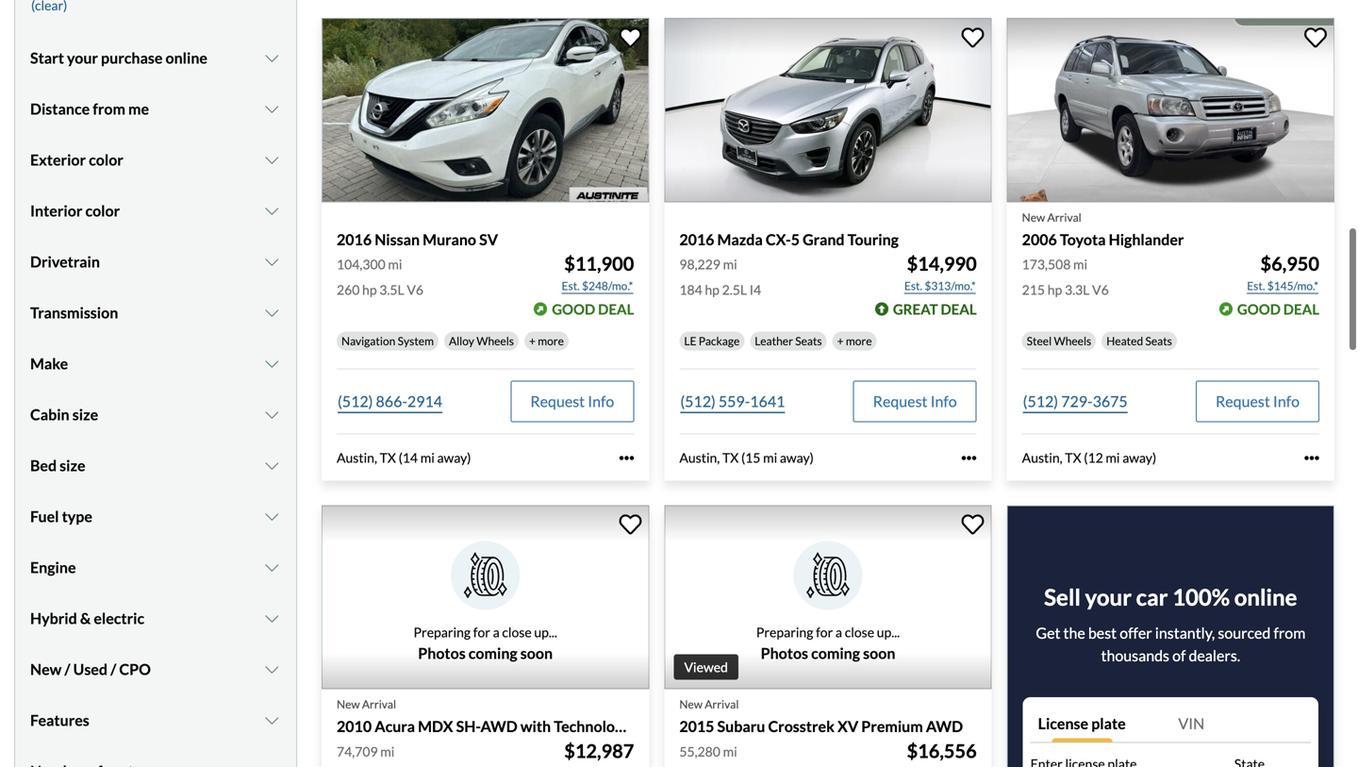Task type: describe. For each thing, give the bounding box(es) containing it.
$313/mo.*
[[925, 279, 976, 293]]

mi right (14
[[421, 450, 435, 466]]

your for purchase
[[67, 48, 98, 67]]

start your purchase online
[[30, 48, 208, 67]]

le
[[685, 334, 697, 348]]

3 austin, from the left
[[1023, 450, 1063, 466]]

online inside dropdown button
[[166, 48, 208, 67]]

tab list containing license plate
[[1031, 705, 1312, 743]]

hp for $6,950
[[1048, 282, 1063, 298]]

chevron down image for distance from me
[[263, 101, 281, 116]]

fuel
[[30, 507, 59, 525]]

navigation system
[[342, 334, 434, 348]]

est. $313/mo.* button
[[904, 277, 977, 296]]

license plate tab
[[1031, 705, 1171, 743]]

alloy wheels
[[449, 334, 514, 348]]

austin, for $14,990
[[680, 450, 720, 466]]

le package
[[685, 334, 740, 348]]

murano
[[423, 230, 477, 249]]

(512) for $11,900
[[338, 392, 373, 411]]

chevron down image for new / used / cpo
[[263, 662, 281, 677]]

cabin size
[[30, 405, 98, 424]]

more for $14,990
[[846, 334, 873, 348]]

seats for leather seats
[[796, 334, 823, 348]]

features button
[[30, 697, 281, 744]]

new / used / cpo button
[[30, 646, 281, 693]]

exterior color button
[[30, 136, 281, 183]]

3.5l
[[380, 282, 405, 298]]

chevron down image for exterior color
[[263, 152, 281, 167]]

0 vertical spatial package
[[699, 334, 740, 348]]

deal for $6,950
[[1284, 301, 1320, 318]]

cabin
[[30, 405, 70, 424]]

sh-
[[456, 717, 481, 736]]

start
[[30, 48, 64, 67]]

cabin size button
[[30, 391, 281, 438]]

(15
[[742, 450, 761, 466]]

hybrid
[[30, 609, 77, 627]]

3 away) from the left
[[1123, 450, 1157, 466]]

(512) inside "button"
[[1024, 392, 1059, 411]]

55,280 mi
[[680, 744, 738, 760]]

chevron down image for transmission
[[263, 305, 281, 320]]

260
[[337, 282, 360, 298]]

3.3l
[[1065, 282, 1090, 298]]

leather
[[755, 334, 794, 348]]

size for bed size
[[60, 456, 85, 474]]

3 ellipsis h image from the left
[[1305, 451, 1320, 466]]

transmission
[[30, 303, 118, 322]]

mi right (12 on the bottom right
[[1106, 450, 1121, 466]]

new arrival 2010 acura mdx sh-awd with technology package
[[337, 698, 690, 736]]

distance from me button
[[30, 85, 281, 132]]

est. $145/mo.* button
[[1247, 277, 1320, 296]]

vin
[[1179, 715, 1205, 733]]

sell
[[1045, 584, 1081, 611]]

drivetrain
[[30, 252, 100, 271]]

instantly,
[[1156, 624, 1216, 642]]

austin, tx (14 mi away)
[[337, 450, 471, 466]]

arrival for $16,556
[[705, 698, 739, 711]]

v6 for $6,950
[[1093, 282, 1110, 298]]

3 info from the left
[[1274, 392, 1300, 411]]

sourced
[[1219, 624, 1272, 642]]

2006
[[1023, 230, 1058, 249]]

exterior color
[[30, 150, 123, 169]]

fuel type
[[30, 507, 92, 525]]

$145/mo.*
[[1268, 279, 1319, 293]]

55,280
[[680, 744, 721, 760]]

3 request info button from the left
[[1197, 381, 1320, 422]]

used
[[73, 660, 108, 678]]

interior color
[[30, 201, 120, 220]]

5
[[791, 230, 800, 249]]

heated seats
[[1107, 334, 1173, 348]]

nissan
[[375, 230, 420, 249]]

package inside new arrival 2010 acura mdx sh-awd with technology package
[[634, 717, 690, 736]]

new / used / cpo
[[30, 660, 151, 678]]

engine button
[[30, 544, 281, 591]]

best
[[1089, 624, 1117, 642]]

drivetrain button
[[30, 238, 281, 285]]

electric
[[94, 609, 144, 627]]

2914
[[408, 392, 443, 411]]

vehicle photo unavailable image for $12,987
[[322, 505, 650, 690]]

plate
[[1092, 715, 1127, 733]]

features
[[30, 711, 89, 729]]

distance
[[30, 99, 90, 118]]

$11,900
[[565, 253, 634, 275]]

vehicle photo unavailable image for $16,556
[[665, 505, 992, 690]]

+ more for $11,900
[[529, 334, 564, 348]]

chevron down image for cabin size
[[263, 407, 281, 422]]

gray 2006 toyota highlander suv / crossover  5-speed automatic overdrive image
[[1008, 18, 1335, 202]]

184
[[680, 282, 703, 298]]

get
[[1037, 624, 1061, 642]]

&
[[80, 609, 91, 627]]

request info for $14,990
[[874, 392, 958, 411]]

hybrid & electric
[[30, 609, 144, 627]]

engine
[[30, 558, 76, 576]]

grand
[[803, 230, 845, 249]]

+ for $14,990
[[838, 334, 844, 348]]

exterior
[[30, 150, 86, 169]]

good for $6,950
[[1238, 301, 1281, 318]]

request info button for $11,900
[[511, 381, 634, 422]]

new for new arrival 2006 toyota highlander
[[1023, 210, 1046, 224]]

new for new arrival 2010 acura mdx sh-awd with technology package
[[337, 698, 360, 711]]

$16,556
[[907, 740, 977, 762]]

(14
[[399, 450, 418, 466]]

215
[[1023, 282, 1046, 298]]

hp for $14,990
[[705, 282, 720, 298]]

tx for $11,900
[[380, 450, 396, 466]]

(512) 729-3675
[[1024, 392, 1128, 411]]

chevron down image for start your purchase online
[[263, 50, 281, 65]]

deal for $11,900
[[598, 301, 634, 318]]

cpo
[[119, 660, 151, 678]]

good for $11,900
[[552, 301, 596, 318]]

+ for $11,900
[[529, 334, 536, 348]]

2016 for $14,990
[[680, 230, 715, 249]]

white 2016 nissan murano sv suv / crossover front-wheel drive continuously variable transmission image
[[322, 18, 650, 202]]

2010
[[337, 717, 372, 736]]

austin, for $11,900
[[337, 450, 377, 466]]

from inside get the best offer instantly, sourced from thousands of dealers.
[[1274, 624, 1306, 642]]

$14,990
[[907, 253, 977, 275]]

cx-
[[766, 230, 792, 249]]

good deal for $11,900
[[552, 301, 634, 318]]

make
[[30, 354, 68, 373]]

3675
[[1093, 392, 1128, 411]]

good deal for $6,950
[[1238, 301, 1320, 318]]

$6,950 est. $145/mo.*
[[1248, 253, 1320, 293]]

arrival for $12,987
[[362, 698, 396, 711]]

from inside dropdown button
[[93, 99, 125, 118]]

mi inside 104,300 mi 260 hp 3.5l v6
[[388, 256, 402, 272]]

mi down subaru
[[723, 744, 738, 760]]



Task type: locate. For each thing, give the bounding box(es) containing it.
0 horizontal spatial est.
[[562, 279, 580, 293]]

from
[[93, 99, 125, 118], [1274, 624, 1306, 642]]

0 horizontal spatial + more
[[529, 334, 564, 348]]

2 horizontal spatial away)
[[1123, 450, 1157, 466]]

0 vertical spatial from
[[93, 99, 125, 118]]

1 vertical spatial your
[[1086, 584, 1132, 611]]

98,229
[[680, 256, 721, 272]]

1 more from the left
[[538, 334, 564, 348]]

color right exterior
[[89, 150, 123, 169]]

2 vehicle photo unavailable image from the left
[[665, 505, 992, 690]]

hp
[[362, 282, 377, 298], [705, 282, 720, 298], [1048, 282, 1063, 298]]

type
[[62, 507, 92, 525]]

2 good deal from the left
[[1238, 301, 1320, 318]]

2 horizontal spatial tx
[[1066, 450, 1082, 466]]

0 horizontal spatial away)
[[437, 450, 471, 466]]

0 horizontal spatial more
[[538, 334, 564, 348]]

2 good from the left
[[1238, 301, 1281, 318]]

2 hp from the left
[[705, 282, 720, 298]]

1 / from the left
[[65, 660, 70, 678]]

173,508
[[1023, 256, 1071, 272]]

2016
[[337, 230, 372, 249], [680, 230, 715, 249]]

get the best offer instantly, sourced from thousands of dealers.
[[1037, 624, 1306, 665]]

1 horizontal spatial online
[[1235, 584, 1298, 611]]

chevron down image inside engine dropdown button
[[263, 560, 281, 575]]

1 chevron down image from the top
[[263, 50, 281, 65]]

deal for $14,990
[[941, 301, 977, 318]]

0 horizontal spatial austin,
[[337, 450, 377, 466]]

wheels right steel
[[1055, 334, 1092, 348]]

tx left (14
[[380, 450, 396, 466]]

new up "2006"
[[1023, 210, 1046, 224]]

3 hp from the left
[[1048, 282, 1063, 298]]

online up sourced
[[1235, 584, 1298, 611]]

2 ellipsis h image from the left
[[962, 451, 977, 466]]

est. inside the $14,990 est. $313/mo.*
[[905, 279, 923, 293]]

/ left used
[[65, 660, 70, 678]]

deal down $145/mo.*
[[1284, 301, 1320, 318]]

est. up great
[[905, 279, 923, 293]]

0 horizontal spatial vehicle photo unavailable image
[[322, 505, 650, 690]]

/
[[65, 660, 70, 678], [110, 660, 116, 678]]

2 v6 from the left
[[1093, 282, 1110, 298]]

0 vertical spatial size
[[72, 405, 98, 424]]

package right le
[[699, 334, 740, 348]]

1 vertical spatial from
[[1274, 624, 1306, 642]]

0 horizontal spatial package
[[634, 717, 690, 736]]

v6 inside 173,508 mi 215 hp 3.3l v6
[[1093, 282, 1110, 298]]

chevron down image for interior color
[[263, 203, 281, 218]]

tab list
[[1031, 705, 1312, 743]]

new for new arrival 2015 subaru crosstrek xv premium awd
[[680, 698, 703, 711]]

2 2016 from the left
[[680, 230, 715, 249]]

color right interior
[[85, 201, 120, 220]]

(512) left 866-
[[338, 392, 373, 411]]

3 chevron down image from the top
[[263, 254, 281, 269]]

1 ellipsis h image from the left
[[619, 451, 634, 466]]

+ more for $14,990
[[838, 334, 873, 348]]

v6 right 3.3l
[[1093, 282, 1110, 298]]

/ left cpo
[[110, 660, 116, 678]]

chevron down image inside cabin size dropdown button
[[263, 407, 281, 422]]

1 horizontal spatial austin,
[[680, 450, 720, 466]]

v6 for $11,900
[[407, 282, 424, 298]]

steel
[[1027, 334, 1052, 348]]

1 good deal from the left
[[552, 301, 634, 318]]

i4
[[750, 282, 762, 298]]

0 horizontal spatial arrival
[[362, 698, 396, 711]]

awd left with
[[481, 717, 518, 736]]

2 away) from the left
[[780, 450, 814, 466]]

1 info from the left
[[588, 392, 615, 411]]

chevron down image for drivetrain
[[263, 254, 281, 269]]

est. for $6,950
[[1248, 279, 1266, 293]]

chevron down image for fuel type
[[263, 509, 281, 524]]

of
[[1173, 647, 1187, 665]]

1 austin, from the left
[[337, 450, 377, 466]]

away) right (12 on the bottom right
[[1123, 450, 1157, 466]]

more right alloy wheels
[[538, 334, 564, 348]]

deal down $248/mo.*
[[598, 301, 634, 318]]

2 request from the left
[[874, 392, 928, 411]]

request info
[[531, 392, 615, 411], [874, 392, 958, 411], [1216, 392, 1300, 411]]

1 horizontal spatial from
[[1274, 624, 1306, 642]]

1 horizontal spatial deal
[[941, 301, 977, 318]]

1 2016 from the left
[[337, 230, 372, 249]]

$11,900 est. $248/mo.*
[[562, 253, 634, 293]]

fuel type button
[[30, 493, 281, 540]]

(512) left 559-
[[681, 392, 716, 411]]

chevron down image inside transmission dropdown button
[[263, 305, 281, 320]]

2016 up the 98,229
[[680, 230, 715, 249]]

sell your car 100% online
[[1045, 584, 1298, 611]]

$6,950
[[1261, 253, 1320, 275]]

mi
[[388, 256, 402, 272], [723, 256, 738, 272], [1074, 256, 1088, 272], [421, 450, 435, 466], [764, 450, 778, 466], [1106, 450, 1121, 466], [381, 744, 395, 760], [723, 744, 738, 760]]

0 horizontal spatial info
[[588, 392, 615, 411]]

car
[[1137, 584, 1169, 611]]

chevron down image for bed size
[[263, 458, 281, 473]]

0 horizontal spatial your
[[67, 48, 98, 67]]

2016 mazda cx-5 grand touring
[[680, 230, 899, 249]]

new for new / used / cpo
[[30, 660, 62, 678]]

1 horizontal spatial awd
[[927, 717, 964, 736]]

away) for $11,900
[[437, 450, 471, 466]]

2 wheels from the left
[[1055, 334, 1092, 348]]

98,229 mi 184 hp 2.5l i4
[[680, 256, 762, 298]]

new arrival 2006 toyota highlander
[[1023, 210, 1185, 249]]

1 horizontal spatial good deal
[[1238, 301, 1320, 318]]

est. $248/mo.* button
[[561, 277, 634, 296]]

1 vehicle photo unavailable image from the left
[[322, 505, 650, 690]]

online right purchase
[[166, 48, 208, 67]]

1 request from the left
[[531, 392, 585, 411]]

1 tx from the left
[[380, 450, 396, 466]]

2 horizontal spatial info
[[1274, 392, 1300, 411]]

0 horizontal spatial +
[[529, 334, 536, 348]]

request info for $11,900
[[531, 392, 615, 411]]

1 horizontal spatial (512)
[[681, 392, 716, 411]]

license
[[1039, 715, 1089, 733]]

color for exterior color
[[89, 150, 123, 169]]

0 vertical spatial your
[[67, 48, 98, 67]]

2 horizontal spatial request info
[[1216, 392, 1300, 411]]

premium
[[862, 717, 924, 736]]

0 horizontal spatial request info button
[[511, 381, 634, 422]]

(512) left 729-
[[1024, 392, 1059, 411]]

tx left (12 on the bottom right
[[1066, 450, 1082, 466]]

2 request info from the left
[[874, 392, 958, 411]]

1 horizontal spatial good
[[1238, 301, 1281, 318]]

0 horizontal spatial /
[[65, 660, 70, 678]]

2 + from the left
[[838, 334, 844, 348]]

good down est. $145/mo.* button
[[1238, 301, 1281, 318]]

mazda
[[718, 230, 763, 249]]

1 away) from the left
[[437, 450, 471, 466]]

mdx
[[418, 717, 453, 736]]

2 horizontal spatial arrival
[[1048, 210, 1082, 224]]

3 deal from the left
[[1284, 301, 1320, 318]]

1 horizontal spatial hp
[[705, 282, 720, 298]]

color inside exterior color dropdown button
[[89, 150, 123, 169]]

est. inside $11,900 est. $248/mo.*
[[562, 279, 580, 293]]

0 horizontal spatial good
[[552, 301, 596, 318]]

austin, tx (15 mi away)
[[680, 450, 814, 466]]

1 request info button from the left
[[511, 381, 634, 422]]

0 horizontal spatial ellipsis h image
[[619, 451, 634, 466]]

2016 nissan murano sv
[[337, 230, 498, 249]]

with
[[521, 717, 551, 736]]

chevron down image inside the 'distance from me' dropdown button
[[263, 101, 281, 116]]

2 seats from the left
[[1146, 334, 1173, 348]]

0 horizontal spatial deal
[[598, 301, 634, 318]]

173,508 mi 215 hp 3.3l v6
[[1023, 256, 1110, 298]]

hp inside 98,229 mi 184 hp 2.5l i4
[[705, 282, 720, 298]]

(512) 729-3675 button
[[1023, 381, 1129, 422]]

chevron down image for engine
[[263, 560, 281, 575]]

tx left (15
[[723, 450, 739, 466]]

sonic silver metallic 2016 mazda cx-5 grand touring suv / crossover front-wheel drive 6-speed automatic image
[[665, 18, 992, 202]]

chevron down image inside make dropdown button
[[263, 356, 281, 371]]

0 vertical spatial online
[[166, 48, 208, 67]]

1 horizontal spatial /
[[110, 660, 116, 678]]

chevron down image inside bed size dropdown button
[[263, 458, 281, 473]]

away) right (14
[[437, 450, 471, 466]]

0 horizontal spatial hp
[[362, 282, 377, 298]]

1 request info from the left
[[531, 392, 615, 411]]

1 horizontal spatial v6
[[1093, 282, 1110, 298]]

new inside new arrival 2015 subaru crosstrek xv premium awd
[[680, 698, 703, 711]]

deal down $313/mo.*
[[941, 301, 977, 318]]

3 (512) from the left
[[1024, 392, 1059, 411]]

0 horizontal spatial 2016
[[337, 230, 372, 249]]

5 chevron down image from the top
[[263, 458, 281, 473]]

1 horizontal spatial ellipsis h image
[[962, 451, 977, 466]]

104,300
[[337, 256, 386, 272]]

2 horizontal spatial hp
[[1048, 282, 1063, 298]]

seats right leather
[[796, 334, 823, 348]]

2 deal from the left
[[941, 301, 977, 318]]

1 horizontal spatial away)
[[780, 450, 814, 466]]

hp inside 104,300 mi 260 hp 3.5l v6
[[362, 282, 377, 298]]

1 horizontal spatial + more
[[838, 334, 873, 348]]

1 good from the left
[[552, 301, 596, 318]]

awd
[[481, 717, 518, 736], [927, 717, 964, 736]]

new up "2010"
[[337, 698, 360, 711]]

3 tx from the left
[[1066, 450, 1082, 466]]

1 vertical spatial size
[[60, 456, 85, 474]]

arrival inside new arrival 2015 subaru crosstrek xv premium awd
[[705, 698, 739, 711]]

v6 inside 104,300 mi 260 hp 3.5l v6
[[407, 282, 424, 298]]

more
[[538, 334, 564, 348], [846, 334, 873, 348]]

good deal down est. $248/mo.* button
[[552, 301, 634, 318]]

1 vertical spatial color
[[85, 201, 120, 220]]

5 chevron down image from the top
[[263, 509, 281, 524]]

2 horizontal spatial ellipsis h image
[[1305, 451, 1320, 466]]

1 horizontal spatial more
[[846, 334, 873, 348]]

your right start
[[67, 48, 98, 67]]

2 awd from the left
[[927, 717, 964, 736]]

your up best
[[1086, 584, 1132, 611]]

1 horizontal spatial info
[[931, 392, 958, 411]]

seats
[[796, 334, 823, 348], [1146, 334, 1173, 348]]

2 chevron down image from the top
[[263, 152, 281, 167]]

est. left $145/mo.*
[[1248, 279, 1266, 293]]

size right bed
[[60, 456, 85, 474]]

1 horizontal spatial wheels
[[1055, 334, 1092, 348]]

highlander
[[1109, 230, 1185, 249]]

new
[[1023, 210, 1046, 224], [30, 660, 62, 678], [337, 698, 360, 711], [680, 698, 703, 711]]

chevron down image for hybrid & electric
[[263, 611, 281, 626]]

crosstrek
[[769, 717, 835, 736]]

+ right alloy wheels
[[529, 334, 536, 348]]

good deal
[[552, 301, 634, 318], [1238, 301, 1320, 318]]

austin, left (15
[[680, 450, 720, 466]]

hp inside 173,508 mi 215 hp 3.3l v6
[[1048, 282, 1063, 298]]

wheels right alloy
[[477, 334, 514, 348]]

8 chevron down image from the top
[[263, 713, 281, 728]]

1 horizontal spatial 2016
[[680, 230, 715, 249]]

from left me
[[93, 99, 125, 118]]

chevron down image inside features dropdown button
[[263, 713, 281, 728]]

purchase
[[101, 48, 163, 67]]

viewed
[[685, 659, 728, 675]]

mi down toyota at the right of the page
[[1074, 256, 1088, 272]]

(512) for $14,990
[[681, 392, 716, 411]]

(12
[[1085, 450, 1104, 466]]

mi down acura
[[381, 744, 395, 760]]

away) for $14,990
[[780, 450, 814, 466]]

1 horizontal spatial vehicle photo unavailable image
[[665, 505, 992, 690]]

chevron down image inside new / used / cpo dropdown button
[[263, 662, 281, 677]]

toyota
[[1061, 230, 1107, 249]]

hp right 215
[[1048, 282, 1063, 298]]

your for car
[[1086, 584, 1132, 611]]

good deal down est. $145/mo.* button
[[1238, 301, 1320, 318]]

touring
[[848, 230, 899, 249]]

more right 'leather seats'
[[846, 334, 873, 348]]

new left used
[[30, 660, 62, 678]]

size for cabin size
[[72, 405, 98, 424]]

offer
[[1120, 624, 1153, 642]]

ellipsis h image for $11,900
[[619, 451, 634, 466]]

v6 right 3.5l
[[407, 282, 424, 298]]

7 chevron down image from the top
[[263, 662, 281, 677]]

2 horizontal spatial (512)
[[1024, 392, 1059, 411]]

vin tab
[[1171, 705, 1312, 743]]

1 v6 from the left
[[407, 282, 424, 298]]

alloy
[[449, 334, 475, 348]]

color inside interior color dropdown button
[[85, 201, 120, 220]]

0 horizontal spatial good deal
[[552, 301, 634, 318]]

6 chevron down image from the top
[[263, 611, 281, 626]]

0 horizontal spatial from
[[93, 99, 125, 118]]

chevron down image inside fuel type dropdown button
[[263, 509, 281, 524]]

1 horizontal spatial tx
[[723, 450, 739, 466]]

arrival inside new arrival 2010 acura mdx sh-awd with technology package
[[362, 698, 396, 711]]

est. inside $6,950 est. $145/mo.*
[[1248, 279, 1266, 293]]

1 horizontal spatial arrival
[[705, 698, 739, 711]]

100%
[[1173, 584, 1231, 611]]

info for $11,900
[[588, 392, 615, 411]]

new inside new arrival 2006 toyota highlander
[[1023, 210, 1046, 224]]

bed size
[[30, 456, 85, 474]]

0 horizontal spatial awd
[[481, 717, 518, 736]]

mi up 2.5l
[[723, 256, 738, 272]]

est. for $14,990
[[905, 279, 923, 293]]

steel wheels
[[1027, 334, 1092, 348]]

new up 2015
[[680, 698, 703, 711]]

mi right (15
[[764, 450, 778, 466]]

info
[[588, 392, 615, 411], [931, 392, 958, 411], [1274, 392, 1300, 411]]

1 horizontal spatial request info button
[[854, 381, 977, 422]]

1 horizontal spatial request info
[[874, 392, 958, 411]]

bed
[[30, 456, 57, 474]]

hp for $11,900
[[362, 282, 377, 298]]

1 hp from the left
[[362, 282, 377, 298]]

est.
[[562, 279, 580, 293], [905, 279, 923, 293], [1248, 279, 1266, 293]]

3 est. from the left
[[1248, 279, 1266, 293]]

seats right heated
[[1146, 334, 1173, 348]]

request for $14,990
[[874, 392, 928, 411]]

new inside new arrival 2010 acura mdx sh-awd with technology package
[[337, 698, 360, 711]]

1 vertical spatial package
[[634, 717, 690, 736]]

chevron down image inside start your purchase online dropdown button
[[263, 50, 281, 65]]

2 + more from the left
[[838, 334, 873, 348]]

1 awd from the left
[[481, 717, 518, 736]]

ellipsis h image
[[619, 451, 634, 466], [962, 451, 977, 466], [1305, 451, 1320, 466]]

technology
[[554, 717, 631, 736]]

1 horizontal spatial package
[[699, 334, 740, 348]]

1 est. from the left
[[562, 279, 580, 293]]

2 request info button from the left
[[854, 381, 977, 422]]

color for interior color
[[85, 201, 120, 220]]

1 + from the left
[[529, 334, 536, 348]]

3 request info from the left
[[1216, 392, 1300, 411]]

1 chevron down image from the top
[[263, 101, 281, 116]]

2 est. from the left
[[905, 279, 923, 293]]

tx for $14,990
[[723, 450, 739, 466]]

chevron down image inside drivetrain dropdown button
[[263, 254, 281, 269]]

2 chevron down image from the top
[[263, 203, 281, 218]]

2 / from the left
[[110, 660, 116, 678]]

6 chevron down image from the top
[[263, 560, 281, 575]]

1 wheels from the left
[[477, 334, 514, 348]]

great deal
[[894, 301, 977, 318]]

1 vertical spatial online
[[1235, 584, 1298, 611]]

2 horizontal spatial deal
[[1284, 301, 1320, 318]]

bed size button
[[30, 442, 281, 489]]

chevron down image inside interior color dropdown button
[[263, 203, 281, 218]]

request for $11,900
[[531, 392, 585, 411]]

2 more from the left
[[846, 334, 873, 348]]

2 info from the left
[[931, 392, 958, 411]]

from right sourced
[[1274, 624, 1306, 642]]

request info button for $14,990
[[854, 381, 977, 422]]

navigation
[[342, 334, 396, 348]]

1 horizontal spatial request
[[874, 392, 928, 411]]

more for $11,900
[[538, 334, 564, 348]]

+ more right alloy wheels
[[529, 334, 564, 348]]

1 horizontal spatial est.
[[905, 279, 923, 293]]

0 horizontal spatial online
[[166, 48, 208, 67]]

austin, left (14
[[337, 450, 377, 466]]

3 request from the left
[[1216, 392, 1271, 411]]

hp right 260
[[362, 282, 377, 298]]

heated
[[1107, 334, 1144, 348]]

0 horizontal spatial (512)
[[338, 392, 373, 411]]

new arrival 2015 subaru crosstrek xv premium awd
[[680, 698, 964, 736]]

1641
[[750, 392, 786, 411]]

(512) 559-1641
[[681, 392, 786, 411]]

est. down $11,900
[[562, 279, 580, 293]]

2 horizontal spatial est.
[[1248, 279, 1266, 293]]

4 chevron down image from the top
[[263, 407, 281, 422]]

$12,987
[[565, 740, 634, 762]]

awd inside new arrival 2015 subaru crosstrek xv premium awd
[[927, 717, 964, 736]]

v6
[[407, 282, 424, 298], [1093, 282, 1110, 298]]

2.5l
[[723, 282, 747, 298]]

1 horizontal spatial seats
[[1146, 334, 1173, 348]]

2016 up 104,300
[[337, 230, 372, 249]]

mi inside 98,229 mi 184 hp 2.5l i4
[[723, 256, 738, 272]]

0 horizontal spatial request
[[531, 392, 585, 411]]

good down est. $248/mo.* button
[[552, 301, 596, 318]]

est. for $11,900
[[562, 279, 580, 293]]

1 deal from the left
[[598, 301, 634, 318]]

ellipsis h image for $14,990
[[962, 451, 977, 466]]

away) right (15
[[780, 450, 814, 466]]

arrival up acura
[[362, 698, 396, 711]]

arrival up subaru
[[705, 698, 739, 711]]

+ more right 'leather seats'
[[838, 334, 873, 348]]

online
[[166, 48, 208, 67], [1235, 584, 1298, 611]]

1 seats from the left
[[796, 334, 823, 348]]

chevron down image
[[263, 101, 281, 116], [263, 152, 281, 167], [263, 254, 281, 269], [263, 305, 281, 320], [263, 509, 281, 524], [263, 560, 281, 575], [263, 662, 281, 677], [263, 713, 281, 728]]

seats for heated seats
[[1146, 334, 1173, 348]]

chevron down image for features
[[263, 713, 281, 728]]

2 austin, from the left
[[680, 450, 720, 466]]

awd inside new arrival 2010 acura mdx sh-awd with technology package
[[481, 717, 518, 736]]

+ more
[[529, 334, 564, 348], [838, 334, 873, 348]]

3 chevron down image from the top
[[263, 356, 281, 371]]

+
[[529, 334, 536, 348], [838, 334, 844, 348]]

hp right 184
[[705, 282, 720, 298]]

4 chevron down image from the top
[[263, 305, 281, 320]]

wheels for steel wheels
[[1055, 334, 1092, 348]]

chevron down image inside exterior color dropdown button
[[263, 152, 281, 167]]

$248/mo.*
[[582, 279, 634, 293]]

(512) 866-2914 button
[[337, 381, 444, 422]]

chevron down image inside hybrid & electric 'dropdown button'
[[263, 611, 281, 626]]

+ right 'leather seats'
[[838, 334, 844, 348]]

866-
[[376, 392, 408, 411]]

0 horizontal spatial tx
[[380, 450, 396, 466]]

0 horizontal spatial seats
[[796, 334, 823, 348]]

0 horizontal spatial v6
[[407, 282, 424, 298]]

chevron down image for make
[[263, 356, 281, 371]]

your inside dropdown button
[[67, 48, 98, 67]]

1 + more from the left
[[529, 334, 564, 348]]

away)
[[437, 450, 471, 466], [780, 450, 814, 466], [1123, 450, 1157, 466]]

2 horizontal spatial request info button
[[1197, 381, 1320, 422]]

austin, left (12 on the bottom right
[[1023, 450, 1063, 466]]

2 (512) from the left
[[681, 392, 716, 411]]

2 tx from the left
[[723, 450, 739, 466]]

1 horizontal spatial your
[[1086, 584, 1132, 611]]

1 (512) from the left
[[338, 392, 373, 411]]

awd up $16,556
[[927, 717, 964, 736]]

package up 55,280
[[634, 717, 690, 736]]

0 vertical spatial color
[[89, 150, 123, 169]]

info for $14,990
[[931, 392, 958, 411]]

2016 for $11,900
[[337, 230, 372, 249]]

chevron down image
[[263, 50, 281, 65], [263, 203, 281, 218], [263, 356, 281, 371], [263, 407, 281, 422], [263, 458, 281, 473], [263, 611, 281, 626]]

(512)
[[338, 392, 373, 411], [681, 392, 716, 411], [1024, 392, 1059, 411]]

vehicle photo unavailable image
[[322, 505, 650, 690], [665, 505, 992, 690]]

thousands
[[1102, 647, 1170, 665]]

1 horizontal spatial +
[[838, 334, 844, 348]]

request
[[531, 392, 585, 411], [874, 392, 928, 411], [1216, 392, 1271, 411]]

new inside dropdown button
[[30, 660, 62, 678]]

wheels for alloy wheels
[[477, 334, 514, 348]]

arrival up toyota at the right of the page
[[1048, 210, 1082, 224]]

0 horizontal spatial request info
[[531, 392, 615, 411]]

mi down nissan
[[388, 256, 402, 272]]

2 horizontal spatial austin,
[[1023, 450, 1063, 466]]

74,709
[[337, 744, 378, 760]]

size right cabin at the left bottom of the page
[[72, 405, 98, 424]]

2 horizontal spatial request
[[1216, 392, 1271, 411]]

arrival inside new arrival 2006 toyota highlander
[[1048, 210, 1082, 224]]

mi inside 173,508 mi 215 hp 3.3l v6
[[1074, 256, 1088, 272]]

$14,990 est. $313/mo.*
[[905, 253, 977, 293]]

0 horizontal spatial wheels
[[477, 334, 514, 348]]



Task type: vqa. For each thing, say whether or not it's contained in the screenshot.
Seats
yes



